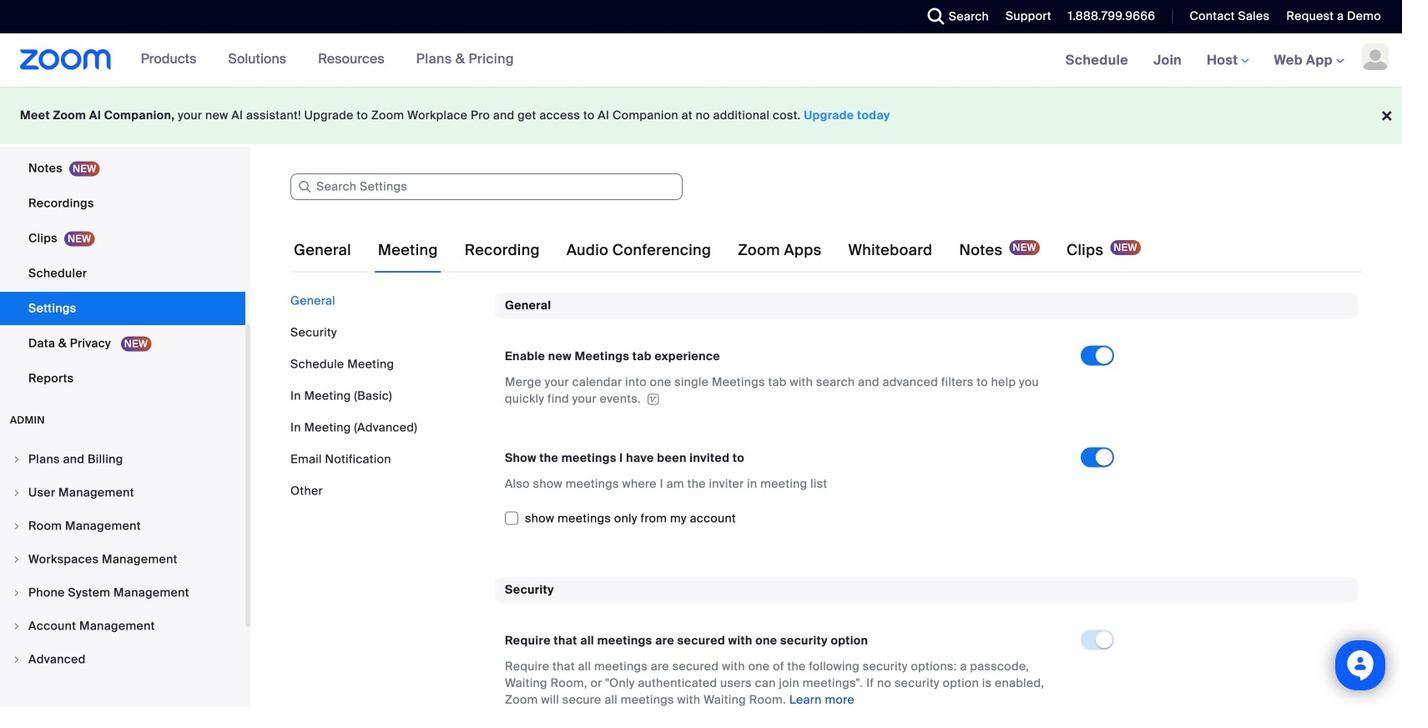 Task type: vqa. For each thing, say whether or not it's contained in the screenshot.
select start time Text Field
no



Task type: describe. For each thing, give the bounding box(es) containing it.
right image for third menu item from the top
[[12, 522, 22, 532]]

personal menu menu
[[0, 0, 245, 397]]

2 menu item from the top
[[0, 477, 245, 509]]

3 menu item from the top
[[0, 511, 245, 542]]

right image for sixth menu item from the top of the admin menu menu
[[12, 622, 22, 632]]

general element
[[495, 293, 1358, 551]]

right image for second menu item
[[12, 488, 22, 498]]

right image for third menu item from the bottom of the admin menu menu
[[12, 588, 22, 598]]

tabs of my account settings page tab list
[[290, 227, 1144, 274]]

meetings navigation
[[1053, 33, 1402, 88]]



Task type: locate. For each thing, give the bounding box(es) containing it.
menu bar
[[290, 293, 482, 500]]

right image for 7th menu item from the bottom of the admin menu menu
[[12, 455, 22, 465]]

application
[[505, 374, 1066, 408]]

3 right image from the top
[[12, 655, 22, 665]]

1 right image from the top
[[12, 455, 22, 465]]

admin menu menu
[[0, 444, 245, 678]]

right image
[[12, 455, 22, 465], [12, 488, 22, 498], [12, 555, 22, 565], [12, 588, 22, 598]]

support version for enable new meetings tab experience image
[[645, 394, 662, 406]]

right image
[[12, 522, 22, 532], [12, 622, 22, 632], [12, 655, 22, 665]]

4 menu item from the top
[[0, 544, 245, 576]]

application inside general element
[[505, 374, 1066, 408]]

1 right image from the top
[[12, 522, 22, 532]]

7 menu item from the top
[[0, 644, 245, 676]]

side navigation navigation
[[0, 0, 250, 708]]

6 menu item from the top
[[0, 611, 245, 643]]

3 right image from the top
[[12, 555, 22, 565]]

security element
[[495, 577, 1358, 708]]

Search Settings text field
[[290, 174, 683, 200]]

product information navigation
[[128, 33, 527, 87]]

1 vertical spatial right image
[[12, 622, 22, 632]]

2 vertical spatial right image
[[12, 655, 22, 665]]

2 right image from the top
[[12, 622, 22, 632]]

right image for 1st menu item from the bottom
[[12, 655, 22, 665]]

profile picture image
[[1362, 43, 1389, 70]]

0 vertical spatial right image
[[12, 522, 22, 532]]

right image for fourth menu item
[[12, 555, 22, 565]]

5 menu item from the top
[[0, 578, 245, 609]]

2 right image from the top
[[12, 488, 22, 498]]

1 menu item from the top
[[0, 444, 245, 476]]

zoom logo image
[[20, 49, 112, 70]]

footer
[[0, 87, 1402, 144]]

menu item
[[0, 444, 245, 476], [0, 477, 245, 509], [0, 511, 245, 542], [0, 544, 245, 576], [0, 578, 245, 609], [0, 611, 245, 643], [0, 644, 245, 676]]

4 right image from the top
[[12, 588, 22, 598]]

banner
[[0, 33, 1402, 88]]



